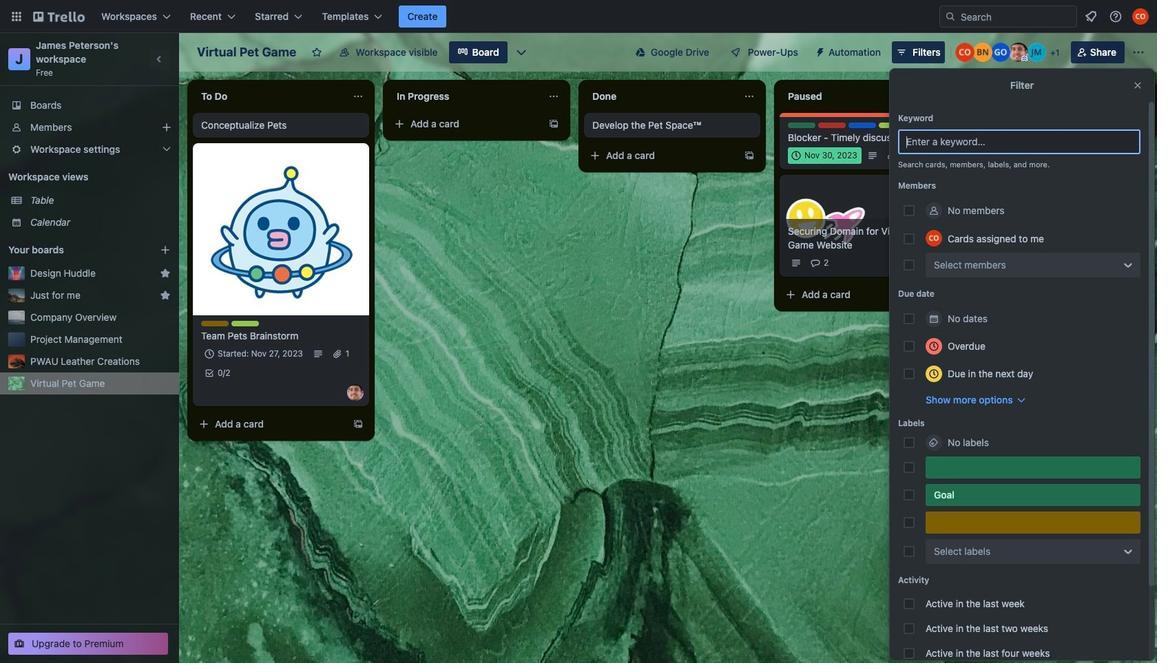 Task type: vqa. For each thing, say whether or not it's contained in the screenshot.
A MINUTE AGO
no



Task type: locate. For each thing, give the bounding box(es) containing it.
1 vertical spatial starred icon image
[[160, 290, 171, 301]]

star or unstar board image
[[312, 47, 323, 58]]

1 vertical spatial christina overa (christinaovera) image
[[926, 230, 943, 247]]

create from template… image
[[549, 119, 560, 130], [1136, 119, 1147, 130], [744, 150, 755, 161], [353, 419, 364, 430]]

0 vertical spatial starred icon image
[[160, 268, 171, 279]]

None checkbox
[[788, 147, 862, 164]]

None text field
[[193, 85, 347, 108], [584, 85, 739, 108], [780, 85, 935, 108], [193, 85, 347, 108], [584, 85, 739, 108], [780, 85, 935, 108]]

0 notifications image
[[1083, 8, 1100, 25]]

1 vertical spatial color: green, title: "goal" element
[[926, 484, 1141, 507]]

workspace navigation collapse icon image
[[150, 50, 170, 69]]

color: red, title: "blocker" element
[[819, 123, 846, 128]]

open information menu image
[[1110, 10, 1123, 23]]

google drive icon image
[[636, 48, 646, 57]]

show menu image
[[1132, 45, 1146, 59]]

1 vertical spatial james peterson (jamespeterson93) image
[[347, 385, 364, 401]]

0 horizontal spatial christina overa (christinaovera) image
[[926, 230, 943, 247]]

gary orlando (garyorlando) image
[[992, 43, 1011, 62]]

Search field
[[957, 7, 1077, 26]]

color: yellow, title: none image
[[201, 321, 229, 327]]

christina overa (christinaovera) image
[[1133, 8, 1150, 25]]

starred icon image
[[160, 268, 171, 279], [160, 290, 171, 301]]

ben nelson (bennelson96) image
[[974, 43, 993, 62]]

add board image
[[160, 245, 171, 256]]

color: green, title: "goal" element left color: red, title: "blocker" element
[[788, 123, 816, 128]]

search image
[[946, 11, 957, 22]]

1 starred icon image from the top
[[160, 268, 171, 279]]

1 horizontal spatial james peterson (jamespeterson93) image
[[1010, 43, 1029, 62]]

sm image
[[810, 41, 829, 61]]

james peterson (jamespeterson93) image
[[1010, 43, 1029, 62], [347, 385, 364, 401]]

0 horizontal spatial james peterson (jamespeterson93) image
[[347, 385, 364, 401]]

color: green, title: none element
[[926, 457, 1141, 479]]

color: bold lime, title: none image
[[879, 123, 907, 128]]

christina overa (christinaovera) image
[[956, 43, 975, 62], [926, 230, 943, 247]]

0 vertical spatial christina overa (christinaovera) image
[[956, 43, 975, 62]]

color: green, title: "goal" element up color: yellow, title: none element on the bottom right of the page
[[926, 484, 1141, 507]]

0 horizontal spatial color: green, title: "goal" element
[[788, 123, 816, 128]]

None text field
[[389, 85, 543, 108]]

color: green, title: "goal" element
[[788, 123, 816, 128], [926, 484, 1141, 507]]

color: bold lime, title: "team task" element
[[232, 321, 259, 327]]



Task type: describe. For each thing, give the bounding box(es) containing it.
close popover image
[[1133, 80, 1144, 91]]

this member is an admin of this board. image
[[1022, 56, 1028, 62]]

customize views image
[[515, 45, 528, 59]]

color: yellow, title: none element
[[926, 512, 1141, 534]]

back to home image
[[33, 6, 85, 28]]

jeremy miller (jeremymiller198) image
[[1027, 43, 1047, 62]]

your boards with 6 items element
[[8, 242, 139, 258]]

1 horizontal spatial color: green, title: "goal" element
[[926, 484, 1141, 507]]

2 starred icon image from the top
[[160, 290, 171, 301]]

1 horizontal spatial christina overa (christinaovera) image
[[956, 43, 975, 62]]

color: blue, title: "fyi" element
[[849, 123, 877, 128]]

0 vertical spatial color: green, title: "goal" element
[[788, 123, 816, 128]]

0 vertical spatial james peterson (jamespeterson93) image
[[1010, 43, 1029, 62]]

primary element
[[0, 0, 1158, 33]]

Board name text field
[[190, 41, 303, 63]]

Enter a keyword… text field
[[899, 130, 1141, 154]]



